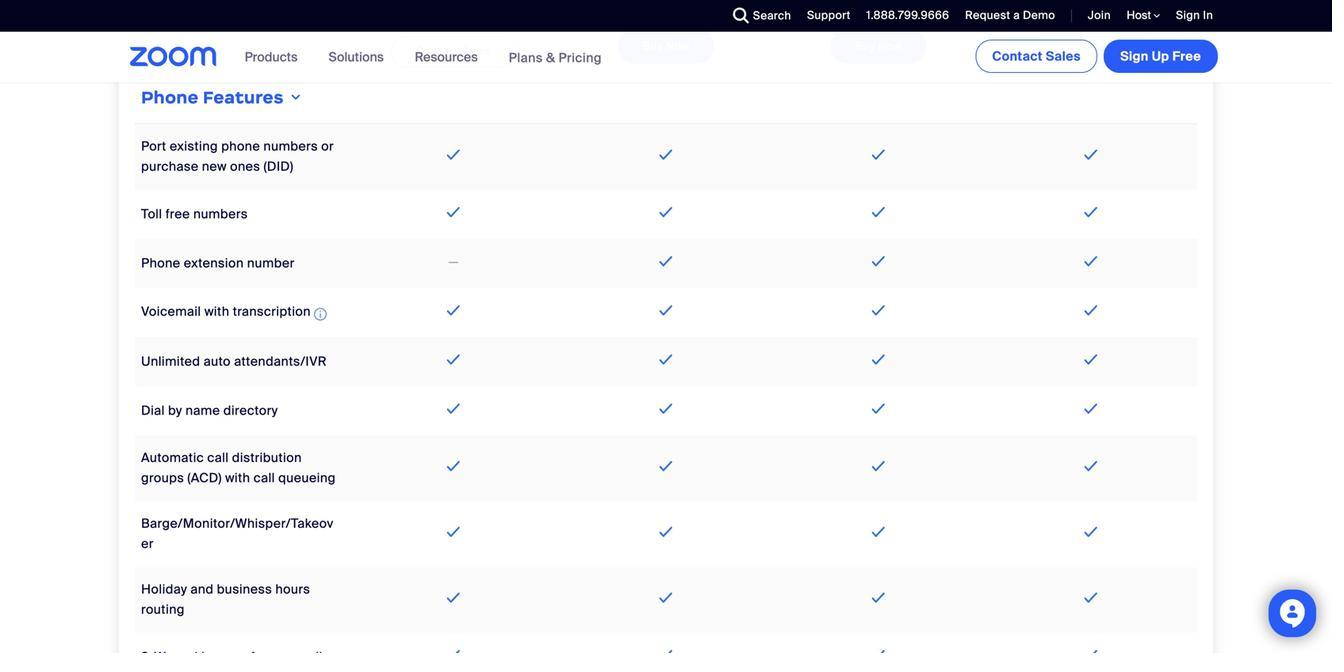 Task type: vqa. For each thing, say whether or not it's contained in the screenshot.
tax.
no



Task type: locate. For each thing, give the bounding box(es) containing it.
1 horizontal spatial buy now link
[[831, 29, 927, 64]]

contact sales
[[415, 43, 492, 58], [1053, 43, 1129, 58], [992, 48, 1081, 65]]

0 vertical spatial with
[[204, 303, 229, 320]]

a
[[1014, 8, 1020, 23]]

1 horizontal spatial numbers
[[263, 138, 318, 155]]

now down $180 per year per user element
[[878, 39, 902, 54]]

groups
[[141, 470, 184, 487]]

plans & pricing
[[509, 49, 602, 66]]

support link
[[795, 0, 855, 32], [807, 8, 851, 23]]

holiday and business hours routing
[[141, 581, 310, 618]]

buy now
[[855, 39, 902, 54]]

or
[[321, 138, 334, 155]]

phone for phone extension number
[[141, 255, 180, 272]]

phone
[[141, 87, 199, 108], [141, 255, 180, 272]]

phone features cell
[[135, 79, 1197, 117]]

contact down join
[[1053, 43, 1096, 58]]

1.888.799.9666
[[867, 8, 949, 23]]

voicemail with transcription application
[[141, 303, 330, 324]]

included image
[[443, 145, 464, 164], [656, 145, 677, 164], [1081, 145, 1102, 164], [443, 203, 464, 222], [868, 203, 889, 222], [656, 252, 677, 271], [1081, 252, 1102, 271], [443, 301, 464, 320], [868, 301, 889, 320], [443, 350, 464, 369], [656, 350, 677, 369], [1081, 350, 1102, 369], [443, 399, 464, 418], [656, 399, 677, 418], [656, 457, 677, 476], [443, 523, 464, 542], [656, 523, 677, 542], [656, 589, 677, 608], [868, 589, 889, 608], [1081, 589, 1102, 608], [443, 646, 464, 653]]

auto
[[204, 353, 231, 370]]

0 horizontal spatial contact
[[415, 43, 459, 58]]

host button
[[1127, 8, 1160, 23]]

sales
[[462, 43, 492, 58], [1099, 43, 1129, 58], [1046, 48, 1081, 65]]

numbers right free
[[193, 206, 248, 222]]

buy down 120
[[643, 39, 663, 54]]

contact down "a"
[[992, 48, 1043, 65]]

00
[[861, 14, 877, 27]]

up
[[1152, 48, 1169, 65]]

contact sales left plans
[[415, 43, 492, 58]]

sales down demo
[[1046, 48, 1081, 65]]

1 vertical spatial with
[[225, 470, 250, 487]]

numbers up "(did)"
[[263, 138, 318, 155]]

1 buy from the left
[[643, 39, 663, 54]]

automatic
[[141, 450, 204, 466]]

phone inside "cell"
[[141, 87, 199, 108]]

sales left plans
[[462, 43, 492, 58]]

ones
[[230, 158, 260, 175]]

with right voicemail
[[204, 303, 229, 320]]

contact right solutions dropdown button
[[415, 43, 459, 58]]

now inside 120 buy now
[[666, 39, 690, 54]]

toll
[[141, 206, 162, 222]]

banner containing contact sales
[[111, 32, 1221, 84]]

now
[[666, 39, 690, 54], [878, 39, 902, 54]]

0 horizontal spatial now
[[666, 39, 690, 54]]

queueing
[[278, 470, 336, 487]]

join
[[1088, 8, 1111, 23]]

buy now link up phone features "cell"
[[618, 29, 714, 64]]

sign left in
[[1176, 8, 1200, 23]]

right image
[[288, 91, 304, 104]]

1 horizontal spatial now
[[878, 39, 902, 54]]

contact sales down demo
[[992, 48, 1081, 65]]

sign inside sign up free button
[[1121, 48, 1149, 65]]

support
[[807, 8, 851, 23]]

join link
[[1076, 0, 1115, 32], [1088, 8, 1111, 23]]

unlimited auto attendants/ivr
[[141, 353, 327, 370]]

request
[[965, 8, 1011, 23]]

0 horizontal spatial buy
[[643, 39, 663, 54]]

buy inside 120 buy now
[[643, 39, 663, 54]]

contact sales down join
[[1053, 43, 1129, 58]]

sales down join
[[1099, 43, 1129, 58]]

extension
[[184, 255, 244, 272]]

free
[[166, 206, 190, 222]]

with
[[204, 303, 229, 320], [225, 470, 250, 487]]

now up phone features "cell"
[[666, 39, 690, 54]]

purchase
[[141, 158, 199, 175]]

phone features
[[141, 87, 284, 108]]

buy
[[643, 39, 663, 54], [855, 39, 875, 54]]

demo
[[1023, 8, 1055, 23]]

sign up free button
[[1104, 40, 1218, 73]]

1 horizontal spatial sales
[[1046, 48, 1081, 65]]

banner
[[111, 32, 1221, 84]]

buy now link
[[618, 29, 714, 64], [831, 29, 927, 64]]

1 phone from the top
[[141, 87, 199, 108]]

0 vertical spatial sign
[[1176, 8, 1200, 23]]

2 buy from the left
[[855, 39, 875, 54]]

sign left "up"
[[1121, 48, 1149, 65]]

numbers
[[263, 138, 318, 155], [193, 206, 248, 222]]

call up (acd)
[[207, 450, 229, 466]]

routing
[[141, 602, 185, 618]]

hours
[[275, 581, 310, 598]]

solutions button
[[329, 32, 391, 82]]

1 horizontal spatial contact
[[992, 48, 1043, 65]]

0 vertical spatial numbers
[[263, 138, 318, 155]]

1 vertical spatial call
[[254, 470, 275, 487]]

phone up voicemail
[[141, 255, 180, 272]]

barge/monitor/whisper/takeov er
[[141, 516, 334, 552]]

sign up free
[[1121, 48, 1201, 65]]

attendants/ivr
[[234, 353, 327, 370]]

contact
[[415, 43, 459, 58], [1053, 43, 1096, 58], [992, 48, 1043, 65]]

2 buy now link from the left
[[831, 29, 927, 64]]

1.888.799.9666 button
[[855, 0, 953, 32], [867, 8, 949, 23]]

automatic call distribution groups (acd) with call queueing
[[141, 450, 336, 487]]

(acd)
[[187, 470, 222, 487]]

with right (acd)
[[225, 470, 250, 487]]

call down distribution
[[254, 470, 275, 487]]

request a demo link
[[953, 0, 1059, 32], [965, 8, 1055, 23]]

free
[[1173, 48, 1201, 65]]

phone
[[221, 138, 260, 155]]

1 horizontal spatial sign
[[1176, 8, 1200, 23]]

existing
[[170, 138, 218, 155]]

buy now link down 00
[[831, 29, 927, 64]]

1 horizontal spatial buy
[[855, 39, 875, 54]]

1 vertical spatial phone
[[141, 255, 180, 272]]

call
[[207, 450, 229, 466], [254, 470, 275, 487]]

phone down zoom logo
[[141, 87, 199, 108]]

0 horizontal spatial numbers
[[193, 206, 248, 222]]

0 horizontal spatial sign
[[1121, 48, 1149, 65]]

0 horizontal spatial buy now link
[[618, 29, 714, 64]]

sign in link
[[1164, 0, 1221, 32], [1176, 8, 1213, 23]]

buy down 00
[[855, 39, 875, 54]]

$
[[824, 14, 831, 27]]

plans & pricing link
[[509, 49, 602, 66], [509, 49, 602, 66]]

zoom logo image
[[130, 47, 217, 67]]

sign
[[1176, 8, 1200, 23], [1121, 48, 1149, 65]]

120 buy now
[[619, 11, 690, 54]]

numbers inside port existing phone numbers or purchase new ones (did)
[[263, 138, 318, 155]]

2 phone from the top
[[141, 255, 180, 272]]

2 now from the left
[[878, 39, 902, 54]]

1 now from the left
[[666, 39, 690, 54]]

holiday
[[141, 581, 187, 598]]

120
[[619, 11, 648, 31]]

included image
[[868, 145, 889, 164], [656, 203, 677, 222], [1081, 203, 1102, 222], [868, 252, 889, 271], [656, 301, 677, 320], [1081, 301, 1102, 320], [868, 350, 889, 369], [868, 399, 889, 418], [1081, 399, 1102, 418], [443, 457, 464, 476], [868, 457, 889, 476], [1081, 457, 1102, 476], [868, 523, 889, 542], [1081, 523, 1102, 542], [443, 589, 464, 608], [656, 646, 677, 653], [868, 646, 889, 653], [1081, 646, 1102, 653]]

$ 180 00 /year/user
[[824, 11, 933, 31]]

contact sales link
[[391, 36, 516, 68], [1028, 36, 1154, 68], [976, 40, 1098, 73]]

with inside 'application'
[[204, 303, 229, 320]]

phone extension number
[[141, 255, 295, 272]]

resources
[[415, 49, 478, 65]]

er
[[141, 536, 154, 552]]

0 vertical spatial phone
[[141, 87, 199, 108]]

not included image
[[446, 253, 461, 272]]

1 vertical spatial sign
[[1121, 48, 1149, 65]]

1 buy now link from the left
[[618, 29, 714, 64]]

new
[[202, 158, 227, 175]]

0 vertical spatial call
[[207, 450, 229, 466]]



Task type: describe. For each thing, give the bounding box(es) containing it.
180
[[831, 11, 861, 31]]

contact sales link inside meetings navigation
[[976, 40, 1098, 73]]

voicemail with transcription
[[141, 303, 311, 320]]

solutions
[[329, 49, 384, 65]]

0 horizontal spatial call
[[207, 450, 229, 466]]

name
[[186, 402, 220, 419]]

in
[[1203, 8, 1213, 23]]

1 vertical spatial numbers
[[193, 206, 248, 222]]

pricing
[[559, 49, 602, 66]]

contact inside meetings navigation
[[992, 48, 1043, 65]]

host
[[1127, 8, 1154, 23]]

1 horizontal spatial call
[[254, 470, 275, 487]]

$180 per year per user element
[[824, 4, 933, 38]]

directory
[[223, 402, 278, 419]]

request a demo
[[965, 8, 1055, 23]]

search
[[753, 8, 791, 23]]

join link up meetings navigation
[[1088, 8, 1111, 23]]

sales inside meetings navigation
[[1046, 48, 1081, 65]]

/year/user
[[877, 13, 933, 28]]

(did)
[[264, 158, 294, 175]]

plans
[[509, 49, 543, 66]]

voicemail with transcription image
[[314, 305, 327, 324]]

number
[[247, 255, 295, 272]]

barge/monitor/whisper/takeov
[[141, 516, 334, 532]]

contact sales inside meetings navigation
[[992, 48, 1081, 65]]

&
[[546, 49, 555, 66]]

features
[[203, 87, 284, 108]]

products button
[[245, 32, 305, 82]]

transcription
[[233, 303, 311, 320]]

0 horizontal spatial sales
[[462, 43, 492, 58]]

products
[[245, 49, 298, 65]]

distribution
[[232, 450, 302, 466]]

dial
[[141, 402, 165, 419]]

dial by name directory
[[141, 402, 278, 419]]

by
[[168, 402, 182, 419]]

search button
[[721, 0, 795, 32]]

2 horizontal spatial sales
[[1099, 43, 1129, 58]]

sign for sign in
[[1176, 8, 1200, 23]]

sign for sign up free
[[1121, 48, 1149, 65]]

port
[[141, 138, 166, 155]]

join link left 'host'
[[1076, 0, 1115, 32]]

business
[[217, 581, 272, 598]]

product information navigation
[[233, 32, 614, 84]]

and
[[190, 581, 214, 598]]

with inside automatic call distribution groups (acd) with call queueing
[[225, 470, 250, 487]]

meetings navigation
[[973, 32, 1221, 76]]

phone for phone features
[[141, 87, 199, 108]]

sign in
[[1176, 8, 1213, 23]]

toll free numbers
[[141, 206, 248, 222]]

resources button
[[415, 32, 485, 82]]

port existing phone numbers or purchase new ones (did)
[[141, 138, 334, 175]]

voicemail
[[141, 303, 201, 320]]

2 horizontal spatial contact
[[1053, 43, 1096, 58]]

unlimited
[[141, 353, 200, 370]]



